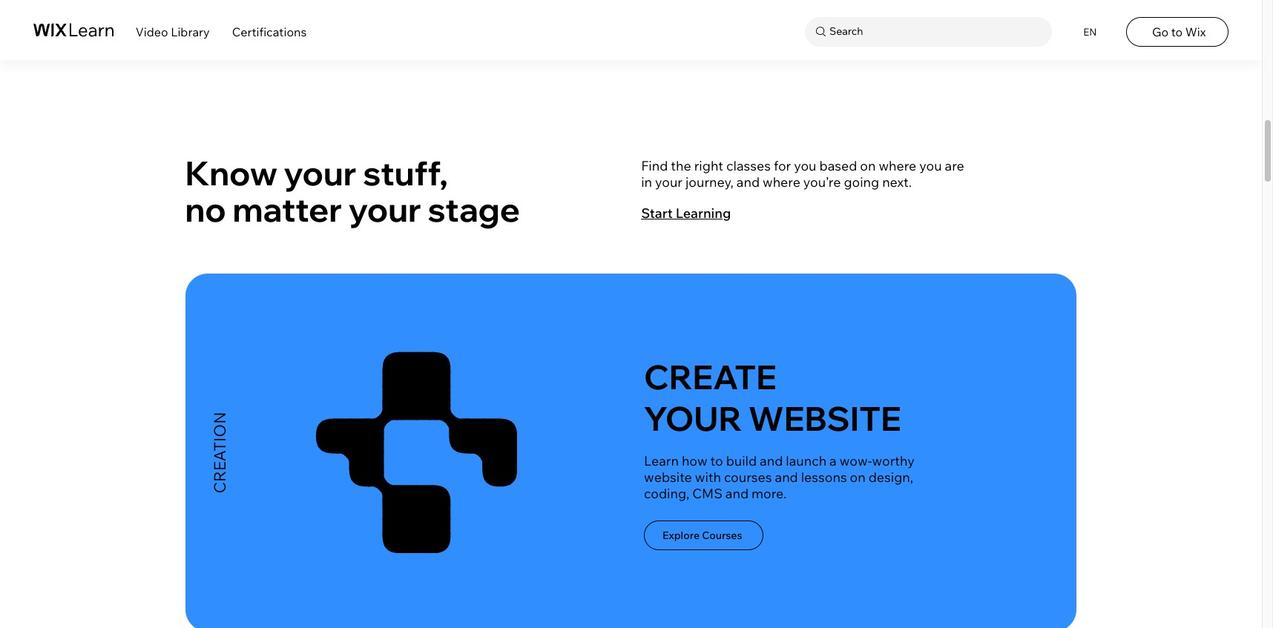 Task type: describe. For each thing, give the bounding box(es) containing it.
how
[[682, 453, 708, 469]]

explore courses link
[[644, 521, 764, 550]]

2 you from the left
[[920, 157, 942, 173]]

video
[[136, 24, 168, 39]]

wow-
[[840, 453, 873, 469]]

9 for 9 lessons   |   69m
[[200, 29, 207, 44]]

lessons
[[802, 469, 848, 485]]

9 lessons   |   69m
[[200, 29, 296, 44]]

start learning link
[[642, 205, 746, 222]]

wix
[[1186, 24, 1207, 39]]

right
[[695, 157, 724, 173]]

and right 'build'
[[760, 453, 783, 469]]

en
[[1084, 26, 1098, 38]]

creation
[[210, 413, 230, 494]]

explore
[[663, 529, 700, 542]]

and right cms on the bottom of page
[[726, 485, 749, 502]]

en button
[[1075, 17, 1105, 47]]

certifications link
[[232, 24, 307, 39]]

you're
[[804, 173, 841, 190]]

start now → link
[[990, 30, 1063, 46]]

know
[[185, 152, 278, 194]]

worthy
[[873, 453, 915, 469]]

0 horizontal spatial where
[[763, 173, 801, 190]]

certifications
[[232, 24, 307, 39]]

to inside 'link'
[[1172, 24, 1183, 39]]

learning
[[676, 205, 731, 222]]

going
[[844, 173, 880, 190]]

9 lessons   |   37m
[[833, 29, 926, 44]]

launch
[[786, 453, 827, 469]]

your inside "find the right classes for you based on where you are in your journey, and where you're going next."
[[656, 173, 683, 190]]

library
[[171, 24, 210, 39]]

website
[[644, 469, 692, 485]]

matter
[[233, 188, 342, 230]]

go to wix
[[1153, 24, 1207, 39]]

menu bar containing video library
[[0, 0, 1263, 60]]

start now →
[[990, 30, 1060, 45]]

next.
[[883, 173, 912, 190]]

start for start learning
[[642, 205, 673, 222]]

and inside "find the right classes for you based on where you are in your journey, and where you're going next."
[[737, 173, 760, 190]]

Search text field
[[826, 22, 1049, 41]]



Task type: locate. For each thing, give the bounding box(es) containing it.
courses
[[725, 469, 772, 485]]

your
[[284, 152, 357, 194], [656, 173, 683, 190], [349, 188, 422, 230]]

start for start now →
[[990, 30, 1018, 45]]

explore courses
[[663, 529, 743, 542]]

to right go
[[1172, 24, 1183, 39]]

stuff,
[[363, 152, 448, 194]]

are
[[945, 157, 965, 173]]

and
[[737, 173, 760, 190], [760, 453, 783, 469], [775, 469, 799, 485], [726, 485, 749, 502]]

based
[[820, 157, 858, 173]]

create your website
[[644, 356, 902, 439]]

1 horizontal spatial you
[[920, 157, 942, 173]]

→
[[1049, 30, 1060, 45]]

video library link
[[136, 24, 210, 39]]

go
[[1153, 24, 1169, 39]]

1 vertical spatial to
[[711, 453, 724, 469]]

0 horizontal spatial you
[[795, 157, 817, 173]]

1 vertical spatial on
[[850, 469, 866, 485]]

your
[[644, 398, 742, 439]]

and left for
[[737, 173, 760, 190]]

learn
[[644, 453, 679, 469]]

find the right classes for you based on where you are in your journey, and where you're going next.
[[642, 157, 965, 190]]

journey,
[[686, 173, 734, 190]]

2 9 from the left
[[833, 29, 840, 44]]

1 9 from the left
[[200, 29, 207, 44]]

more.
[[752, 485, 787, 502]]

stage
[[428, 188, 520, 230]]

create
[[644, 356, 777, 398]]

start
[[990, 30, 1018, 45], [642, 205, 673, 222]]

go to wix link
[[1127, 17, 1230, 47]]

0 vertical spatial to
[[1172, 24, 1183, 39]]

on right a
[[850, 469, 866, 485]]

start down in
[[642, 205, 673, 222]]

no
[[185, 188, 226, 230]]

1 you from the left
[[795, 157, 817, 173]]

0 vertical spatial on
[[861, 157, 876, 173]]

learn how to build and launch a wow-worthy website with courses and lessons on design, coding, cms and more.
[[644, 453, 915, 502]]

1 horizontal spatial where
[[879, 157, 917, 173]]

1 horizontal spatial 9
[[833, 29, 840, 44]]

menu bar
[[0, 0, 1263, 60]]

find
[[642, 157, 668, 173]]

1 vertical spatial start
[[642, 205, 673, 222]]

the
[[671, 157, 692, 173]]

on inside learn how to build and launch a wow-worthy website with courses and lessons on design, coding, cms and more.
[[850, 469, 866, 485]]

coding,
[[644, 485, 690, 502]]

0 horizontal spatial 9
[[200, 29, 207, 44]]

build
[[727, 453, 757, 469]]

cms
[[693, 485, 723, 502]]

you
[[795, 157, 817, 173], [920, 157, 942, 173]]

design,
[[869, 469, 914, 485]]

0 horizontal spatial start
[[642, 205, 673, 222]]

with
[[695, 469, 722, 485]]

know your stuff, no matter your stage
[[185, 152, 520, 230]]

to inside learn how to build and launch a wow-worthy website with courses and lessons on design, coding, cms and more.
[[711, 453, 724, 469]]

for
[[774, 157, 792, 173]]

1 horizontal spatial to
[[1172, 24, 1183, 39]]

on
[[861, 157, 876, 173], [850, 469, 866, 485]]

9 for 9 lessons   |   37m
[[833, 29, 840, 44]]

you left are
[[920, 157, 942, 173]]

on right based on the top of page
[[861, 157, 876, 173]]

a
[[830, 453, 837, 469]]

on inside "find the right classes for you based on where you are in your journey, and where you're going next."
[[861, 157, 876, 173]]

and left lessons
[[775, 469, 799, 485]]

0 vertical spatial start
[[990, 30, 1018, 45]]

9
[[200, 29, 207, 44], [833, 29, 840, 44]]

now
[[1021, 30, 1046, 45]]

0 horizontal spatial to
[[711, 453, 724, 469]]

where
[[879, 157, 917, 173], [763, 173, 801, 190]]

where left you're
[[763, 173, 801, 190]]

website
[[749, 398, 902, 439]]

in
[[642, 173, 653, 190]]

you right for
[[795, 157, 817, 173]]

to
[[1172, 24, 1183, 39], [711, 453, 724, 469]]

start learning
[[642, 205, 731, 222]]

1 horizontal spatial start
[[990, 30, 1018, 45]]

start left now
[[990, 30, 1018, 45]]

classes
[[727, 157, 771, 173]]

where left are
[[879, 157, 917, 173]]

courses
[[702, 529, 743, 542]]

to right "how"
[[711, 453, 724, 469]]

video library
[[136, 24, 210, 39]]



Task type: vqa. For each thing, say whether or not it's contained in the screenshot.
Setup, to the right
no



